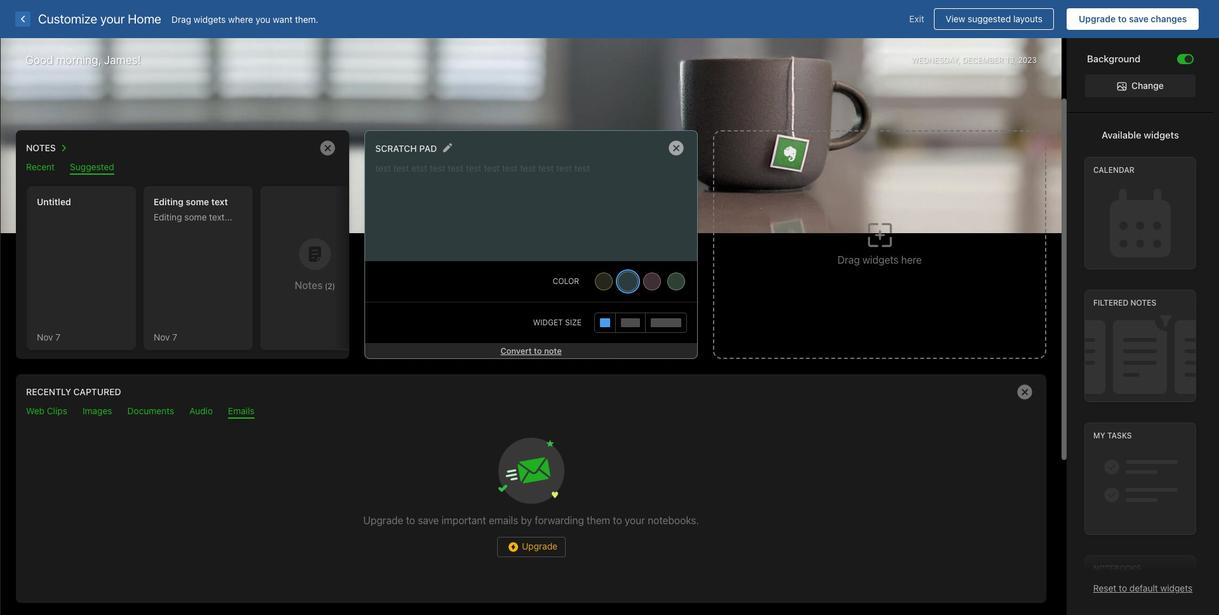Task type: locate. For each thing, give the bounding box(es) containing it.
widget size
[[533, 318, 582, 327]]

here
[[902, 254, 922, 266]]

remove image
[[315, 135, 341, 161], [1013, 379, 1038, 405]]

1 vertical spatial to
[[534, 346, 542, 356]]

you
[[256, 14, 271, 24]]

0 horizontal spatial drag
[[172, 14, 191, 24]]

view suggested layouts button
[[934, 8, 1055, 30]]

1 vertical spatial remove image
[[1013, 379, 1038, 405]]

save
[[1130, 13, 1149, 24]]

home
[[128, 11, 161, 26]]

widgets for available widgets
[[1145, 129, 1180, 141]]

reset to default widgets button
[[1094, 583, 1193, 593]]

change
[[1132, 80, 1165, 91]]

to for upgrade
[[1119, 13, 1127, 24]]

tasks
[[1108, 431, 1133, 440]]

view suggested layouts
[[946, 13, 1043, 24]]

color
[[553, 276, 579, 286]]

to left save
[[1119, 13, 1127, 24]]

drag right home
[[172, 14, 191, 24]]

upgrade to save changes button
[[1068, 8, 1200, 30]]

widgets for drag widgets here
[[863, 254, 899, 266]]

note
[[544, 346, 562, 356]]

to
[[1119, 13, 1127, 24], [534, 346, 542, 356], [1120, 583, 1128, 593]]

scratch
[[375, 143, 417, 154]]

drag
[[172, 14, 191, 24], [838, 254, 860, 266]]

upgrade
[[1079, 13, 1116, 24]]

0 vertical spatial to
[[1119, 13, 1127, 24]]

widgets left "here"
[[863, 254, 899, 266]]

widgets
[[194, 14, 226, 24], [1145, 129, 1180, 141], [863, 254, 899, 266], [1161, 583, 1193, 593]]

notebooks
[[1094, 564, 1142, 573]]

drag for drag widgets where you want them.
[[172, 14, 191, 24]]

2023
[[1019, 55, 1037, 64]]

to left note
[[534, 346, 542, 356]]

0 vertical spatial remove image
[[315, 135, 341, 161]]

widget
[[533, 318, 563, 327]]

widget size medium image
[[621, 318, 640, 327]]

to right reset
[[1120, 583, 1128, 593]]

view
[[946, 13, 966, 24]]

layouts
[[1014, 13, 1043, 24]]

drag left "here"
[[838, 254, 860, 266]]

filtered
[[1094, 298, 1129, 308]]

notes
[[1131, 298, 1157, 308]]

scratch pad
[[375, 143, 437, 154]]

convert to note
[[501, 346, 562, 356]]

convert to note button
[[365, 343, 698, 358]]

to inside button
[[534, 346, 542, 356]]

customize
[[38, 11, 97, 26]]

reset to default widgets
[[1094, 583, 1193, 593]]

2 vertical spatial to
[[1120, 583, 1128, 593]]

13,
[[1006, 55, 1017, 64]]

to inside button
[[1119, 13, 1127, 24]]

1 horizontal spatial drag
[[838, 254, 860, 266]]

widgets right available
[[1145, 129, 1180, 141]]

upgrade to save changes
[[1079, 13, 1188, 24]]

drag widgets here
[[838, 254, 922, 266]]

reset
[[1094, 583, 1117, 593]]

1 vertical spatial drag
[[838, 254, 860, 266]]

to for reset
[[1120, 583, 1128, 593]]

widgets left where
[[194, 14, 226, 24]]

pad
[[419, 143, 437, 154]]

0 vertical spatial drag
[[172, 14, 191, 24]]



Task type: describe. For each thing, give the bounding box(es) containing it.
to for convert
[[534, 346, 542, 356]]

your
[[100, 11, 125, 26]]

widgets right default
[[1161, 583, 1193, 593]]

my tasks
[[1094, 431, 1133, 440]]

them.
[[295, 14, 319, 24]]

exit
[[910, 13, 925, 24]]

morning,
[[56, 53, 101, 67]]

want
[[273, 14, 293, 24]]

background image
[[1186, 55, 1193, 63]]

edit widget title image
[[443, 143, 453, 153]]

james!
[[104, 53, 141, 67]]

widgets for drag widgets where you want them.
[[194, 14, 226, 24]]

wednesday,
[[912, 55, 961, 64]]

convert
[[501, 346, 532, 356]]

0 horizontal spatial remove image
[[315, 135, 341, 161]]

scratch pad button
[[375, 140, 437, 156]]

december
[[963, 55, 1004, 64]]

wednesday, december 13, 2023
[[912, 55, 1037, 64]]

change button
[[1086, 74, 1196, 97]]

default
[[1130, 583, 1159, 593]]

drag for drag widgets here
[[838, 254, 860, 266]]

where
[[228, 14, 253, 24]]

exit button
[[900, 8, 934, 30]]

my
[[1094, 431, 1106, 440]]

1 horizontal spatial remove image
[[1013, 379, 1038, 405]]

widget size large image
[[651, 318, 682, 327]]

good morning, james!
[[25, 53, 141, 67]]

remove image
[[664, 135, 689, 161]]

calendar
[[1094, 165, 1135, 175]]

available
[[1102, 129, 1142, 141]]

changes
[[1151, 13, 1188, 24]]

widget size small image
[[600, 318, 611, 327]]

customize your home
[[38, 11, 161, 26]]

background
[[1088, 53, 1141, 64]]

filtered notes
[[1094, 298, 1157, 308]]

suggested
[[968, 13, 1012, 24]]

size
[[565, 318, 582, 327]]

good
[[25, 53, 53, 67]]

available widgets
[[1102, 129, 1180, 141]]

drag widgets where you want them.
[[172, 14, 319, 24]]



Task type: vqa. For each thing, say whether or not it's contained in the screenshot.
convert
yes



